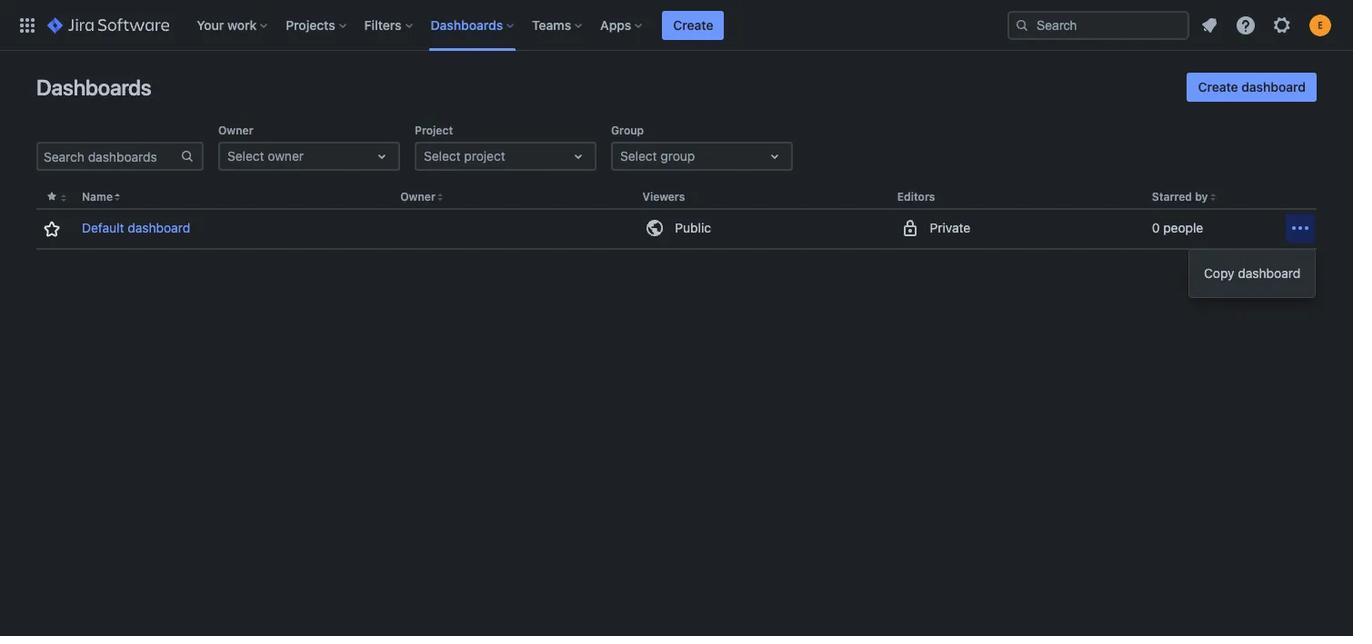Task type: locate. For each thing, give the bounding box(es) containing it.
1 horizontal spatial owner
[[400, 190, 435, 204]]

2 select from the left
[[424, 148, 461, 164]]

select project
[[424, 148, 505, 164]]

open image for owner
[[371, 146, 393, 167]]

0 horizontal spatial open image
[[371, 146, 393, 167]]

create inside primary element
[[673, 17, 713, 32]]

select group
[[620, 148, 695, 164]]

select left owner
[[227, 148, 264, 164]]

dashboard
[[1242, 79, 1306, 95], [128, 220, 190, 236], [1238, 266, 1301, 281]]

dashboard for default dashboard
[[128, 220, 190, 236]]

select for select group
[[620, 148, 657, 164]]

0 horizontal spatial select
[[227, 148, 264, 164]]

more image
[[1290, 217, 1311, 239]]

select down group on the top left
[[620, 148, 657, 164]]

0 vertical spatial owner
[[218, 124, 253, 137]]

jira software image
[[47, 14, 169, 36], [47, 14, 169, 36]]

1 vertical spatial create
[[1198, 79, 1238, 95]]

select
[[227, 148, 264, 164], [424, 148, 461, 164], [620, 148, 657, 164]]

0 vertical spatial dashboard
[[1242, 79, 1306, 95]]

Search dashboards text field
[[38, 144, 180, 169]]

by
[[1195, 190, 1208, 204]]

create
[[673, 17, 713, 32], [1198, 79, 1238, 95]]

star default dashboard image
[[41, 218, 63, 240]]

owner up select owner
[[218, 124, 253, 137]]

project
[[464, 148, 505, 164]]

1 horizontal spatial select
[[424, 148, 461, 164]]

notifications image
[[1199, 14, 1220, 36]]

select owner
[[227, 148, 304, 164]]

dashboard right default
[[128, 220, 190, 236]]

private
[[930, 220, 971, 236]]

dashboard for create dashboard
[[1242, 79, 1306, 95]]

viewers
[[642, 190, 685, 204]]

your profile and settings image
[[1310, 14, 1331, 36]]

2 vertical spatial dashboard
[[1238, 266, 1301, 281]]

1 vertical spatial owner
[[400, 190, 435, 204]]

create banner
[[0, 0, 1353, 51]]

primary element
[[11, 0, 1008, 50]]

select down project
[[424, 148, 461, 164]]

dashboard down settings image
[[1242, 79, 1306, 95]]

owner
[[218, 124, 253, 137], [400, 190, 435, 204]]

2 open image from the left
[[567, 146, 589, 167]]

3 select from the left
[[620, 148, 657, 164]]

open image left select group on the top of page
[[567, 146, 589, 167]]

public
[[675, 220, 711, 236]]

open image left select project on the top
[[371, 146, 393, 167]]

create dashboard
[[1198, 79, 1306, 95]]

people
[[1163, 220, 1203, 236]]

copy dashboard button
[[1189, 256, 1315, 292]]

1 select from the left
[[227, 148, 264, 164]]

0 horizontal spatial owner
[[218, 124, 253, 137]]

owner button
[[400, 190, 435, 204]]

2 horizontal spatial select
[[620, 148, 657, 164]]

0 vertical spatial create
[[673, 17, 713, 32]]

1 vertical spatial dashboard
[[128, 220, 190, 236]]

create for create
[[673, 17, 713, 32]]

default dashboard
[[82, 220, 190, 236]]

0 horizontal spatial create
[[673, 17, 713, 32]]

owner down select project on the top
[[400, 190, 435, 204]]

open image
[[371, 146, 393, 167], [567, 146, 589, 167]]

1 horizontal spatial open image
[[567, 146, 589, 167]]

dashboard right copy
[[1238, 266, 1301, 281]]

1 horizontal spatial create
[[1198, 79, 1238, 95]]

1 open image from the left
[[371, 146, 393, 167]]

select for select owner
[[227, 148, 264, 164]]



Task type: vqa. For each thing, say whether or not it's contained in the screenshot.
an
no



Task type: describe. For each thing, give the bounding box(es) containing it.
name button
[[82, 190, 113, 204]]

settings image
[[1271, 14, 1293, 36]]

starred by button
[[1152, 190, 1208, 204]]

name
[[82, 190, 113, 204]]

0
[[1152, 220, 1160, 236]]

0 people
[[1152, 220, 1203, 236]]

help image
[[1235, 14, 1257, 36]]

owner inside dashboards details element
[[400, 190, 435, 204]]

starred by
[[1152, 190, 1208, 204]]

open image
[[764, 146, 786, 167]]

group
[[611, 124, 644, 137]]

project
[[415, 124, 453, 137]]

Search field
[[1008, 10, 1189, 40]]

copy
[[1204, 266, 1235, 281]]

create button
[[662, 10, 724, 40]]

dashboards details element
[[36, 186, 1317, 250]]

dashboards
[[36, 75, 151, 100]]

search image
[[1015, 18, 1029, 32]]

owner
[[268, 148, 304, 164]]

copy dashboard
[[1204, 266, 1301, 281]]

editors
[[897, 190, 935, 204]]

select for select project
[[424, 148, 461, 164]]

appswitcher icon image
[[16, 14, 38, 36]]

default dashboard link
[[82, 219, 190, 237]]

create for create dashboard
[[1198, 79, 1238, 95]]

default
[[82, 220, 124, 236]]

starred
[[1152, 190, 1192, 204]]

open image for project
[[567, 146, 589, 167]]

group
[[661, 148, 695, 164]]

create dashboard button
[[1187, 73, 1317, 102]]

dashboard for copy dashboard
[[1238, 266, 1301, 281]]



